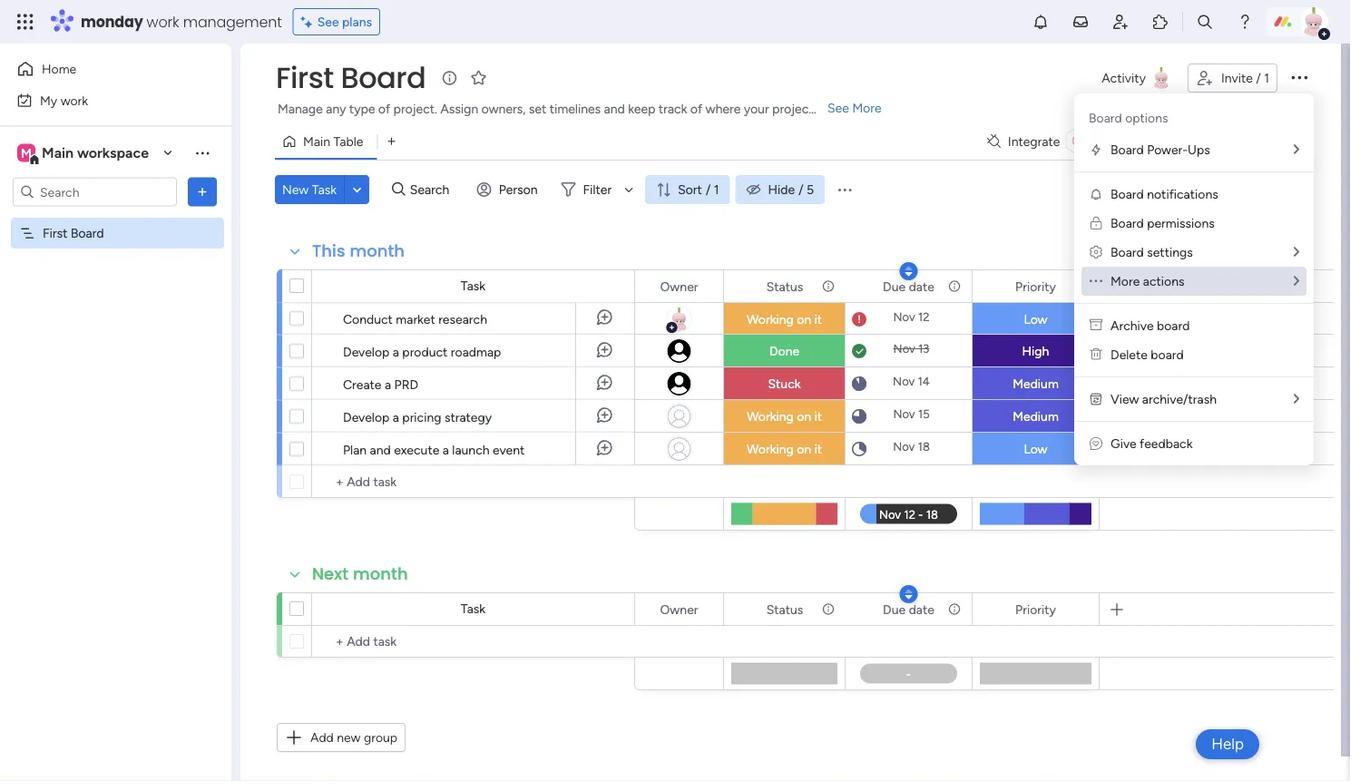 Task type: vqa. For each thing, say whether or not it's contained in the screenshot.
the rightmost the 1
yes



Task type: describe. For each thing, give the bounding box(es) containing it.
0 horizontal spatial options image
[[193, 183, 212, 201]]

add new group
[[310, 730, 398, 746]]

a for pricing
[[393, 409, 399, 425]]

filter button
[[554, 175, 640, 204]]

3 on from the top
[[797, 442, 812, 457]]

1 low from the top
[[1024, 312, 1048, 327]]

0 vertical spatial more
[[853, 100, 882, 116]]

research
[[439, 311, 487, 327]]

search everything image
[[1196, 13, 1215, 31]]

board for board permissions
[[1111, 216, 1144, 231]]

month for this month
[[350, 240, 405, 263]]

first board inside list box
[[43, 226, 104, 241]]

+ Add task text field
[[321, 471, 626, 493]]

event
[[493, 442, 525, 458]]

see for see more
[[828, 100, 850, 116]]

/ for invite
[[1257, 70, 1262, 86]]

nov for nov 13
[[894, 342, 916, 356]]

ups
[[1188, 142, 1211, 157]]

workspace selection element
[[17, 142, 152, 166]]

Search field
[[406, 177, 460, 202]]

add
[[310, 730, 334, 746]]

nov for nov 18
[[893, 440, 915, 454]]

help image
[[1236, 13, 1255, 31]]

person button
[[470, 175, 549, 204]]

project.
[[394, 101, 438, 117]]

+ Add task text field
[[321, 631, 626, 653]]

roadmap
[[451, 344, 501, 359]]

2 due from the top
[[883, 602, 906, 617]]

1 for sort / 1
[[714, 182, 719, 197]]

1 status from the top
[[767, 279, 804, 294]]

board inside list box
[[71, 226, 104, 241]]

2 on from the top
[[797, 409, 812, 424]]

prd
[[394, 377, 419, 392]]

timelines
[[550, 101, 601, 117]]

workspace image
[[17, 143, 35, 163]]

archive board
[[1111, 318, 1190, 334]]

0 vertical spatial first board
[[276, 58, 426, 98]]

plans
[[342, 14, 372, 30]]

2 low from the top
[[1024, 442, 1048, 457]]

your
[[744, 101, 770, 117]]

list arrow image
[[1294, 246, 1300, 259]]

see more
[[828, 100, 882, 116]]

1 of from the left
[[378, 101, 391, 117]]

market
[[396, 311, 435, 327]]

3 working from the top
[[747, 442, 794, 457]]

2 it from the top
[[815, 409, 822, 424]]

plan
[[343, 442, 367, 458]]

launch
[[452, 442, 490, 458]]

ruby anderson image
[[1300, 7, 1329, 36]]

/ for sort
[[706, 182, 711, 197]]

add new group button
[[277, 723, 406, 753]]

invite / 1
[[1222, 70, 1270, 86]]

nov 15
[[894, 407, 930, 422]]

my
[[40, 93, 57, 108]]

v2 overdue deadline image
[[852, 311, 867, 328]]

3 it from the top
[[815, 442, 822, 457]]

any
[[326, 101, 346, 117]]

my work
[[40, 93, 88, 108]]

list arrow image for more actions
[[1294, 275, 1300, 288]]

invite / 1 button
[[1188, 64, 1278, 93]]

a for prd
[[385, 377, 391, 392]]

develop a pricing strategy
[[343, 409, 492, 425]]

project
[[773, 101, 814, 117]]

first board list box
[[0, 214, 231, 494]]

board options
[[1089, 110, 1169, 126]]

1 working from the top
[[747, 312, 794, 327]]

board permissions
[[1111, 216, 1215, 231]]

execute
[[394, 442, 440, 458]]

list arrow image for view archive/trash
[[1294, 393, 1300, 406]]

sort / 1
[[678, 182, 719, 197]]

/ for hide
[[799, 182, 804, 197]]

next
[[312, 563, 349, 586]]

add view image
[[388, 135, 395, 148]]

my work button
[[11, 86, 195, 115]]

person
[[499, 182, 538, 197]]

archive/trash
[[1143, 392, 1217, 407]]

board notifications
[[1111, 187, 1219, 202]]

view archive/trash
[[1111, 392, 1217, 407]]

This month field
[[308, 240, 410, 263]]

2 status from the top
[[767, 602, 804, 617]]

strategy
[[445, 409, 492, 425]]

12
[[919, 310, 930, 325]]

give
[[1111, 436, 1137, 452]]

0 horizontal spatial and
[[370, 442, 391, 458]]

invite members image
[[1112, 13, 1130, 31]]

sort desc image for 1st due date field from the bottom
[[905, 588, 913, 601]]

1 working on it from the top
[[747, 312, 822, 327]]

autopilot image
[[1175, 129, 1190, 152]]

v2 permission outline image
[[1091, 216, 1102, 231]]

1 priority field from the top
[[1011, 276, 1061, 296]]

board for delete board
[[1151, 347, 1184, 363]]

dapulse admin menu image
[[1090, 245, 1103, 260]]

see for see plans
[[317, 14, 339, 30]]

options
[[1126, 110, 1169, 126]]

hide
[[768, 182, 795, 197]]

first inside list box
[[43, 226, 68, 241]]

nov 14
[[893, 374, 930, 389]]

arrow down image
[[618, 179, 640, 201]]

workspace options image
[[193, 144, 212, 162]]

view
[[1111, 392, 1140, 407]]

more actions
[[1111, 274, 1185, 289]]

this
[[312, 240, 345, 263]]

3 working on it from the top
[[747, 442, 822, 457]]

main workspace
[[42, 144, 149, 162]]

actions
[[1144, 274, 1185, 289]]

a left launch
[[443, 442, 449, 458]]

board power-ups image
[[1089, 143, 1104, 157]]

dapulse archived image
[[1090, 318, 1103, 334]]

2 status field from the top
[[762, 600, 808, 620]]

conduct market research
[[343, 311, 487, 327]]

board power-ups
[[1111, 142, 1211, 157]]

1 due date field from the top
[[879, 276, 939, 296]]

1 due date from the top
[[883, 279, 935, 294]]

set
[[529, 101, 547, 117]]

2 due date field from the top
[[879, 600, 939, 620]]

14
[[918, 374, 930, 389]]

owner field for next month
[[656, 600, 703, 620]]

new
[[337, 730, 361, 746]]

permissions
[[1148, 216, 1215, 231]]

home button
[[11, 54, 195, 84]]

0 vertical spatial and
[[604, 101, 625, 117]]

conduct
[[343, 311, 393, 327]]

2 date from the top
[[909, 602, 935, 617]]

main for main workspace
[[42, 144, 74, 162]]

see plans
[[317, 14, 372, 30]]

2 medium from the top
[[1013, 409, 1059, 424]]

this month
[[312, 240, 405, 263]]

v2 search image
[[392, 180, 406, 200]]

13
[[919, 342, 930, 356]]

assign
[[441, 101, 479, 117]]

v2 user feedback image
[[1090, 436, 1103, 452]]

board for board power-ups
[[1111, 142, 1144, 157]]

board for board settings
[[1111, 245, 1144, 260]]



Task type: locate. For each thing, give the bounding box(es) containing it.
automate
[[1198, 134, 1255, 149]]

2 nov from the top
[[894, 342, 916, 356]]

1 right the sort
[[714, 182, 719, 197]]

1 vertical spatial due date
[[883, 602, 935, 617]]

task for this month
[[461, 278, 486, 294]]

sort desc image for second due date field from the bottom of the page
[[905, 265, 913, 278]]

0 vertical spatial priority field
[[1011, 276, 1061, 296]]

2 list arrow image from the top
[[1294, 275, 1300, 288]]

1 horizontal spatial /
[[799, 182, 804, 197]]

group
[[364, 730, 398, 746]]

0 vertical spatial date
[[909, 279, 935, 294]]

owners,
[[482, 101, 526, 117]]

activity button
[[1095, 64, 1181, 93]]

1 vertical spatial on
[[797, 409, 812, 424]]

1 date from the top
[[909, 279, 935, 294]]

0 vertical spatial it
[[815, 312, 822, 327]]

priority right column information image
[[1016, 602, 1057, 617]]

activity
[[1102, 70, 1146, 86]]

priority for second 'priority' field from the top
[[1016, 602, 1057, 617]]

18
[[918, 440, 930, 454]]

priority field left more dots image
[[1011, 276, 1061, 296]]

1 vertical spatial priority
[[1016, 602, 1057, 617]]

Next month field
[[308, 563, 413, 586]]

manage any type of project. assign owners, set timelines and keep track of where your project stands.
[[278, 101, 857, 117]]

1 horizontal spatial first
[[276, 58, 334, 98]]

new
[[282, 182, 309, 197]]

1 it from the top
[[815, 312, 822, 327]]

first
[[276, 58, 334, 98], [43, 226, 68, 241]]

view archive/trash image
[[1089, 392, 1104, 407]]

home
[[42, 61, 76, 77]]

due date left column information image
[[883, 602, 935, 617]]

owner for this month
[[660, 279, 699, 294]]

1 vertical spatial status
[[767, 602, 804, 617]]

1 vertical spatial see
[[828, 100, 850, 116]]

create
[[343, 377, 382, 392]]

2 vertical spatial working
[[747, 442, 794, 457]]

v2 delete line image
[[1090, 347, 1103, 363]]

develop for develop a pricing strategy
[[343, 409, 390, 425]]

a
[[393, 344, 399, 359], [385, 377, 391, 392], [393, 409, 399, 425], [443, 442, 449, 458]]

0 horizontal spatial see
[[317, 14, 339, 30]]

archive
[[1111, 318, 1154, 334]]

nov for nov 15
[[894, 407, 916, 422]]

/ right invite
[[1257, 70, 1262, 86]]

3 list arrow image from the top
[[1294, 393, 1300, 406]]

add to favorites image
[[470, 69, 488, 87]]

first down 'search in workspace' field on the top left
[[43, 226, 68, 241]]

m
[[21, 145, 32, 161]]

angle down image
[[353, 183, 362, 197]]

create a prd
[[343, 377, 419, 392]]

board for archive board
[[1157, 318, 1190, 334]]

0 horizontal spatial first
[[43, 226, 68, 241]]

pricing
[[402, 409, 442, 425]]

board down archive board at the right top of the page
[[1151, 347, 1184, 363]]

1 status field from the top
[[762, 276, 808, 296]]

0 vertical spatial work
[[147, 11, 179, 32]]

2 vertical spatial task
[[461, 601, 486, 617]]

1 vertical spatial 1
[[714, 182, 719, 197]]

nov left 12
[[894, 310, 916, 325]]

main left "table"
[[303, 134, 330, 149]]

1 vertical spatial status field
[[762, 600, 808, 620]]

First Board field
[[271, 58, 431, 98]]

1 due from the top
[[883, 279, 906, 294]]

owner
[[660, 279, 699, 294], [660, 602, 699, 617]]

see left the plans
[[317, 14, 339, 30]]

high
[[1023, 344, 1050, 359]]

nov left 15
[[894, 407, 916, 422]]

0 vertical spatial see
[[317, 14, 339, 30]]

low left v2 user feedback "icon"
[[1024, 442, 1048, 457]]

1 horizontal spatial work
[[147, 11, 179, 32]]

0 horizontal spatial main
[[42, 144, 74, 162]]

more dots image
[[1090, 274, 1103, 289]]

1 vertical spatial first board
[[43, 226, 104, 241]]

of
[[378, 101, 391, 117], [691, 101, 703, 117]]

board right board notifications image
[[1111, 187, 1144, 202]]

option
[[0, 217, 231, 221]]

main inside button
[[303, 134, 330, 149]]

new task button
[[275, 175, 344, 204]]

see right project
[[828, 100, 850, 116]]

list arrow image for board power-ups
[[1294, 143, 1300, 156]]

/ right the sort
[[706, 182, 711, 197]]

1 vertical spatial due date field
[[879, 600, 939, 620]]

1 owner from the top
[[660, 279, 699, 294]]

more right project
[[853, 100, 882, 116]]

1 sort desc image from the top
[[905, 265, 913, 278]]

of right type
[[378, 101, 391, 117]]

nov left the 14
[[893, 374, 915, 389]]

1 horizontal spatial options image
[[1289, 66, 1311, 88]]

2 working on it from the top
[[747, 409, 822, 424]]

month for next month
[[353, 563, 408, 586]]

board for board options
[[1089, 110, 1123, 126]]

2 vertical spatial on
[[797, 442, 812, 457]]

1 horizontal spatial see
[[828, 100, 850, 116]]

1 owner field from the top
[[656, 276, 703, 296]]

work right my
[[61, 93, 88, 108]]

date left column information image
[[909, 602, 935, 617]]

done
[[770, 344, 800, 359]]

1 horizontal spatial 1
[[1265, 70, 1270, 86]]

1 vertical spatial develop
[[343, 409, 390, 425]]

apps image
[[1152, 13, 1170, 31]]

1 horizontal spatial main
[[303, 134, 330, 149]]

due left column information image
[[883, 602, 906, 617]]

working
[[747, 312, 794, 327], [747, 409, 794, 424], [747, 442, 794, 457]]

settings
[[1148, 245, 1193, 260]]

month inside field
[[350, 240, 405, 263]]

task up + add task text field
[[461, 601, 486, 617]]

develop down create
[[343, 409, 390, 425]]

month inside "field"
[[353, 563, 408, 586]]

nov 18
[[893, 440, 930, 454]]

0 vertical spatial develop
[[343, 344, 390, 359]]

column information image
[[822, 279, 836, 294], [948, 279, 962, 294], [822, 602, 836, 617]]

due date field left column information image
[[879, 600, 939, 620]]

invite
[[1222, 70, 1253, 86]]

nov 13
[[894, 342, 930, 356]]

Search in workspace field
[[38, 182, 152, 202]]

type
[[349, 101, 375, 117]]

nov for nov 12
[[894, 310, 916, 325]]

2 priority from the top
[[1016, 602, 1057, 617]]

owner field for this month
[[656, 276, 703, 296]]

a left product
[[393, 344, 399, 359]]

integrate
[[1008, 134, 1061, 149]]

menu image
[[836, 181, 854, 199]]

0 vertical spatial on
[[797, 312, 812, 327]]

3 nov from the top
[[893, 374, 915, 389]]

/ inside button
[[1257, 70, 1262, 86]]

board settings
[[1111, 245, 1193, 260]]

0 vertical spatial due
[[883, 279, 906, 294]]

0 vertical spatial 1
[[1265, 70, 1270, 86]]

0 vertical spatial status
[[767, 279, 804, 294]]

where
[[706, 101, 741, 117]]

1 on from the top
[[797, 312, 812, 327]]

board right v2 permission outline image on the top right
[[1111, 216, 1144, 231]]

1 vertical spatial owner
[[660, 602, 699, 617]]

first board down 'search in workspace' field on the top left
[[43, 226, 104, 241]]

board down 'search in workspace' field on the top left
[[71, 226, 104, 241]]

medium
[[1013, 376, 1059, 392], [1013, 409, 1059, 424]]

inbox image
[[1072, 13, 1090, 31]]

show board description image
[[439, 69, 460, 87]]

plan and execute a launch event
[[343, 442, 525, 458]]

priority for second 'priority' field from the bottom
[[1016, 279, 1057, 294]]

work for my
[[61, 93, 88, 108]]

2 vertical spatial it
[[815, 442, 822, 457]]

manage
[[278, 101, 323, 117]]

1 vertical spatial work
[[61, 93, 88, 108]]

keep
[[628, 101, 656, 117]]

1 vertical spatial date
[[909, 602, 935, 617]]

menu
[[1075, 93, 1314, 466]]

month right next
[[353, 563, 408, 586]]

1 vertical spatial and
[[370, 442, 391, 458]]

options image
[[1289, 66, 1311, 88], [193, 183, 212, 201]]

Owner field
[[656, 276, 703, 296], [656, 600, 703, 620]]

first board up type
[[276, 58, 426, 98]]

board up type
[[341, 58, 426, 98]]

1 horizontal spatial and
[[604, 101, 625, 117]]

more
[[853, 100, 882, 116], [1111, 274, 1140, 289]]

1
[[1265, 70, 1270, 86], [714, 182, 719, 197]]

a for product
[[393, 344, 399, 359]]

product
[[402, 344, 448, 359]]

0 horizontal spatial first board
[[43, 226, 104, 241]]

develop for develop a product roadmap
[[343, 344, 390, 359]]

main for main table
[[303, 134, 330, 149]]

list arrow image
[[1294, 143, 1300, 156], [1294, 275, 1300, 288], [1294, 393, 1300, 406]]

0 vertical spatial due date field
[[879, 276, 939, 296]]

work right monday
[[147, 11, 179, 32]]

date up 12
[[909, 279, 935, 294]]

and
[[604, 101, 625, 117], [370, 442, 391, 458]]

Priority field
[[1011, 276, 1061, 296], [1011, 600, 1061, 620]]

0 horizontal spatial more
[[853, 100, 882, 116]]

low up the high
[[1024, 312, 1048, 327]]

1 vertical spatial owner field
[[656, 600, 703, 620]]

workspace
[[77, 144, 149, 162]]

1 vertical spatial sort desc image
[[905, 588, 913, 601]]

board right board power-ups image on the top right
[[1111, 142, 1144, 157]]

0 vertical spatial owner field
[[656, 276, 703, 296]]

task up research
[[461, 278, 486, 294]]

due
[[883, 279, 906, 294], [883, 602, 906, 617]]

main inside workspace selection element
[[42, 144, 74, 162]]

1 vertical spatial list arrow image
[[1294, 275, 1300, 288]]

notifications image
[[1032, 13, 1050, 31]]

board for board notifications
[[1111, 187, 1144, 202]]

month right this
[[350, 240, 405, 263]]

stands.
[[817, 101, 857, 117]]

1 vertical spatial working on it
[[747, 409, 822, 424]]

priority left more dots image
[[1016, 279, 1057, 294]]

1 for invite / 1
[[1265, 70, 1270, 86]]

track
[[659, 101, 688, 117]]

options image right invite / 1 in the right top of the page
[[1289, 66, 1311, 88]]

1 list arrow image from the top
[[1294, 143, 1300, 156]]

main table button
[[275, 127, 377, 156]]

5 nov from the top
[[893, 440, 915, 454]]

task right new
[[312, 182, 337, 197]]

help
[[1212, 735, 1245, 754]]

owner for next month
[[660, 602, 699, 617]]

1 vertical spatial medium
[[1013, 409, 1059, 424]]

0 vertical spatial board
[[1157, 318, 1190, 334]]

work
[[147, 11, 179, 32], [61, 93, 88, 108]]

delete board
[[1111, 347, 1184, 363]]

1 nov from the top
[[894, 310, 916, 325]]

1 horizontal spatial more
[[1111, 274, 1140, 289]]

2 vertical spatial list arrow image
[[1294, 393, 1300, 406]]

work inside button
[[61, 93, 88, 108]]

0 vertical spatial task
[[312, 182, 337, 197]]

0 vertical spatial due date
[[883, 279, 935, 294]]

on
[[797, 312, 812, 327], [797, 409, 812, 424], [797, 442, 812, 457]]

1 vertical spatial working
[[747, 409, 794, 424]]

/ left 5
[[799, 182, 804, 197]]

task inside button
[[312, 182, 337, 197]]

1 inside button
[[1265, 70, 1270, 86]]

Due date field
[[879, 276, 939, 296], [879, 600, 939, 620]]

monday work management
[[81, 11, 282, 32]]

1 medium from the top
[[1013, 376, 1059, 392]]

select product image
[[16, 13, 34, 31]]

1 vertical spatial month
[[353, 563, 408, 586]]

1 vertical spatial board
[[1151, 347, 1184, 363]]

2 due date from the top
[[883, 602, 935, 617]]

task
[[312, 182, 337, 197], [461, 278, 486, 294], [461, 601, 486, 617]]

column information image
[[948, 602, 962, 617]]

1 priority from the top
[[1016, 279, 1057, 294]]

develop
[[343, 344, 390, 359], [343, 409, 390, 425]]

help button
[[1197, 730, 1260, 760]]

0 horizontal spatial work
[[61, 93, 88, 108]]

0 vertical spatial owner
[[660, 279, 699, 294]]

and right plan
[[370, 442, 391, 458]]

nov left 18 on the bottom of the page
[[893, 440, 915, 454]]

0 vertical spatial working on it
[[747, 312, 822, 327]]

due date field up the nov 12
[[879, 276, 939, 296]]

0 vertical spatial working
[[747, 312, 794, 327]]

nov left 13
[[894, 342, 916, 356]]

2 owner from the top
[[660, 602, 699, 617]]

first board
[[276, 58, 426, 98], [43, 226, 104, 241]]

2 owner field from the top
[[656, 600, 703, 620]]

give feedback
[[1111, 436, 1193, 452]]

board
[[341, 58, 426, 98], [1089, 110, 1123, 126], [1111, 142, 1144, 157], [1111, 187, 1144, 202], [1111, 216, 1144, 231], [71, 226, 104, 241], [1111, 245, 1144, 260]]

0 horizontal spatial 1
[[714, 182, 719, 197]]

1 vertical spatial low
[[1024, 442, 1048, 457]]

develop down conduct
[[343, 344, 390, 359]]

nov 12
[[894, 310, 930, 325]]

develop a product roadmap
[[343, 344, 501, 359]]

0 vertical spatial options image
[[1289, 66, 1311, 88]]

sort
[[678, 182, 702, 197]]

of right track
[[691, 101, 703, 117]]

see more link
[[826, 99, 884, 117]]

more right more dots image
[[1111, 274, 1140, 289]]

4 nov from the top
[[894, 407, 916, 422]]

new task
[[282, 182, 337, 197]]

2 horizontal spatial /
[[1257, 70, 1262, 86]]

1 horizontal spatial first board
[[276, 58, 426, 98]]

5
[[807, 182, 814, 197]]

see inside button
[[317, 14, 339, 30]]

2 vertical spatial working on it
[[747, 442, 822, 457]]

priority field right column information image
[[1011, 600, 1061, 620]]

0 vertical spatial medium
[[1013, 376, 1059, 392]]

nov
[[894, 310, 916, 325], [894, 342, 916, 356], [893, 374, 915, 389], [894, 407, 916, 422], [893, 440, 915, 454]]

/
[[1257, 70, 1262, 86], [706, 182, 711, 197], [799, 182, 804, 197]]

a left prd
[[385, 377, 391, 392]]

0 vertical spatial priority
[[1016, 279, 1057, 294]]

due date
[[883, 279, 935, 294], [883, 602, 935, 617]]

board right dapulse admin menu image
[[1111, 245, 1144, 260]]

0 horizontal spatial /
[[706, 182, 711, 197]]

main right workspace icon
[[42, 144, 74, 162]]

0 vertical spatial low
[[1024, 312, 1048, 327]]

board up board power-ups image on the top right
[[1089, 110, 1123, 126]]

2 of from the left
[[691, 101, 703, 117]]

see
[[317, 14, 339, 30], [828, 100, 850, 116]]

0 vertical spatial first
[[276, 58, 334, 98]]

due date up the nov 12
[[883, 279, 935, 294]]

v2 done deadline image
[[852, 343, 867, 360]]

options image down workspace options icon
[[193, 183, 212, 201]]

notifications
[[1148, 187, 1219, 202]]

task for next month
[[461, 601, 486, 617]]

2 sort desc image from the top
[[905, 588, 913, 601]]

0 vertical spatial list arrow image
[[1294, 143, 1300, 156]]

2 working from the top
[[747, 409, 794, 424]]

0 vertical spatial status field
[[762, 276, 808, 296]]

board up delete board
[[1157, 318, 1190, 334]]

1 vertical spatial priority field
[[1011, 600, 1061, 620]]

hide / 5
[[768, 182, 814, 197]]

nov for nov 14
[[893, 374, 915, 389]]

menu containing board options
[[1075, 93, 1314, 466]]

a left pricing
[[393, 409, 399, 425]]

work for monday
[[147, 11, 179, 32]]

0 vertical spatial month
[[350, 240, 405, 263]]

sort desc image
[[905, 265, 913, 278], [905, 588, 913, 601]]

1 develop from the top
[[343, 344, 390, 359]]

2 priority field from the top
[[1011, 600, 1061, 620]]

1 vertical spatial due
[[883, 602, 906, 617]]

board notifications image
[[1089, 187, 1104, 202]]

1 vertical spatial task
[[461, 278, 486, 294]]

low
[[1024, 312, 1048, 327], [1024, 442, 1048, 457]]

collapse board header image
[[1295, 134, 1310, 149]]

0 vertical spatial sort desc image
[[905, 265, 913, 278]]

Status field
[[762, 276, 808, 296], [762, 600, 808, 620]]

1 horizontal spatial of
[[691, 101, 703, 117]]

15
[[918, 407, 930, 422]]

1 vertical spatial it
[[815, 409, 822, 424]]

1 vertical spatial options image
[[193, 183, 212, 201]]

1 vertical spatial more
[[1111, 274, 1140, 289]]

and left keep at the top left of the page
[[604, 101, 625, 117]]

status
[[767, 279, 804, 294], [767, 602, 804, 617]]

1 right invite
[[1265, 70, 1270, 86]]

due up the nov 12
[[883, 279, 906, 294]]

feedback
[[1140, 436, 1193, 452]]

0 horizontal spatial of
[[378, 101, 391, 117]]

first up manage
[[276, 58, 334, 98]]

2 develop from the top
[[343, 409, 390, 425]]

1 vertical spatial first
[[43, 226, 68, 241]]

dapulse integrations image
[[988, 135, 1001, 148]]

next month
[[312, 563, 408, 586]]

monday
[[81, 11, 143, 32]]



